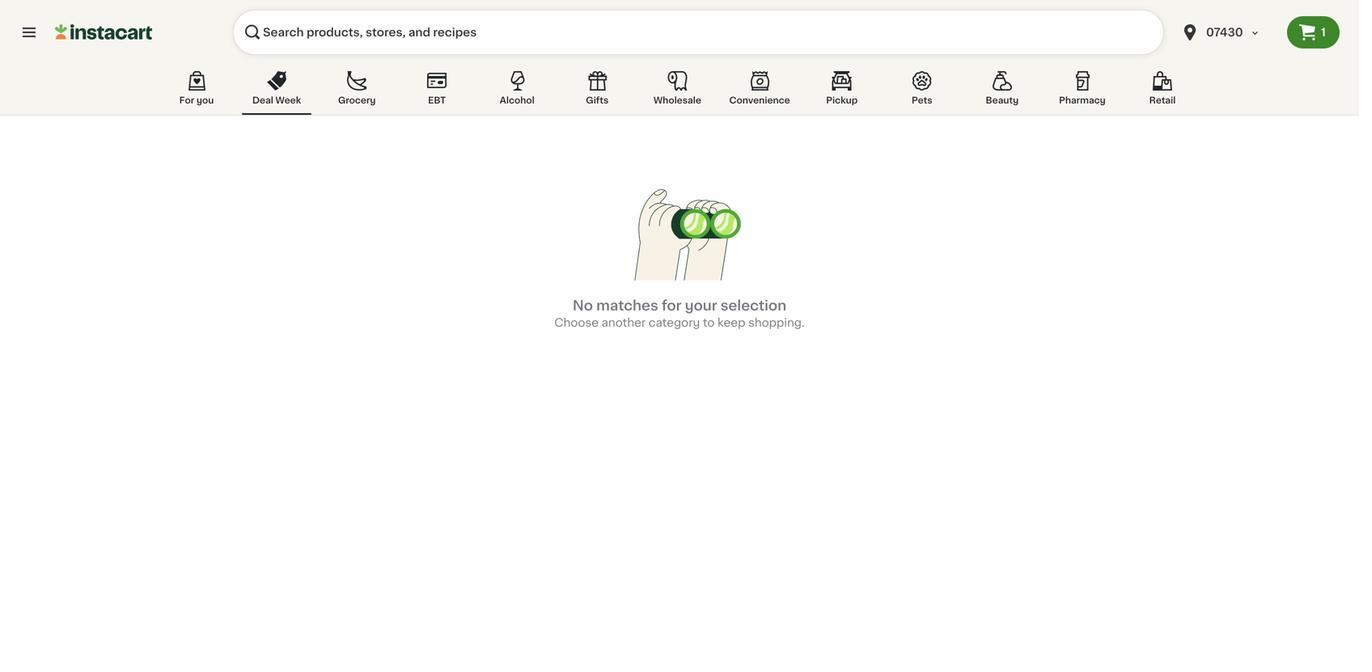 Task type: describe. For each thing, give the bounding box(es) containing it.
shopping.
[[749, 317, 805, 329]]

selection
[[721, 299, 787, 313]]

for you
[[179, 96, 214, 105]]

your
[[685, 299, 718, 313]]

for
[[179, 96, 194, 105]]

another
[[602, 317, 646, 329]]

no
[[573, 299, 593, 313]]

wholesale
[[654, 96, 702, 105]]

beauty
[[986, 96, 1019, 105]]

deal week
[[252, 96, 301, 105]]

07430 button
[[1181, 10, 1278, 55]]

Search field
[[233, 10, 1165, 55]]

gifts
[[586, 96, 609, 105]]

deal week button
[[242, 68, 312, 115]]

deal
[[252, 96, 274, 105]]

no matches for your selection choose another category to keep shopping.
[[555, 299, 805, 329]]

you
[[197, 96, 214, 105]]

shop categories tab list
[[162, 68, 1198, 115]]

beauty button
[[968, 68, 1038, 115]]

convenience
[[730, 96, 791, 105]]

matches
[[597, 299, 659, 313]]

convenience button
[[723, 68, 797, 115]]

category
[[649, 317, 700, 329]]

week
[[276, 96, 301, 105]]

pets
[[912, 96, 933, 105]]

grocery
[[338, 96, 376, 105]]

keep
[[718, 317, 746, 329]]



Task type: locate. For each thing, give the bounding box(es) containing it.
1
[[1322, 27, 1327, 38]]

choose
[[555, 317, 599, 329]]

for you button
[[162, 68, 232, 115]]

wholesale button
[[643, 68, 713, 115]]

retail button
[[1128, 68, 1198, 115]]

pharmacy button
[[1048, 68, 1118, 115]]

pickup button
[[808, 68, 877, 115]]

pickup
[[827, 96, 858, 105]]

alcohol button
[[483, 68, 552, 115]]

instacart image
[[55, 23, 152, 42]]

alcohol
[[500, 96, 535, 105]]

retail
[[1150, 96, 1176, 105]]

grocery button
[[322, 68, 392, 115]]

ebt button
[[402, 68, 472, 115]]

pets button
[[888, 68, 957, 115]]

None search field
[[233, 10, 1165, 55]]

to
[[703, 317, 715, 329]]

gifts button
[[563, 68, 632, 115]]

ebt
[[428, 96, 446, 105]]

07430
[[1207, 27, 1244, 38]]

for
[[662, 299, 682, 313]]

1 button
[[1288, 16, 1340, 49]]

pharmacy
[[1060, 96, 1106, 105]]

07430 button
[[1171, 10, 1288, 55]]



Task type: vqa. For each thing, say whether or not it's contained in the screenshot.
the QFC logo
no



